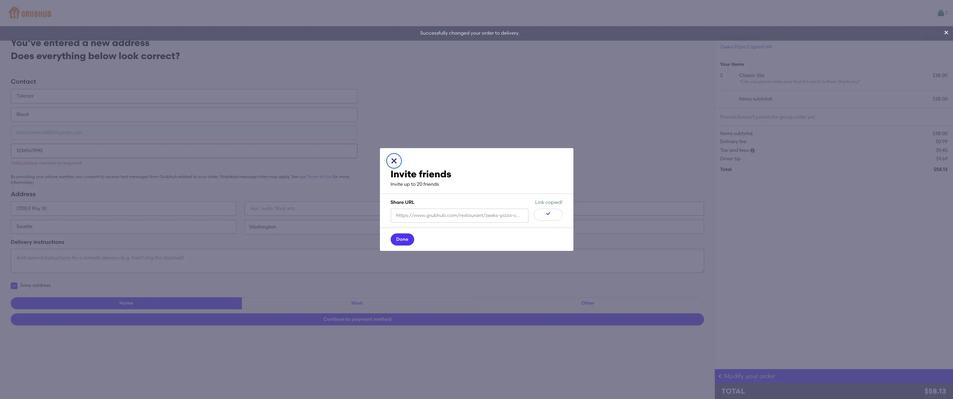 Task type: locate. For each thing, give the bounding box(es) containing it.
address right save
[[32, 283, 51, 288]]

1 vertical spatial $38.00
[[933, 96, 948, 102]]

svg image
[[750, 148, 755, 153], [545, 211, 551, 216], [12, 284, 16, 288]]

is right number
[[58, 160, 61, 166]]

1 horizontal spatial delivery
[[720, 139, 738, 145]]

0 horizontal spatial you
[[76, 174, 83, 179]]

other
[[581, 300, 594, 306]]

work button
[[241, 297, 473, 309]]

0 vertical spatial group
[[731, 34, 745, 40]]

items up the 'delivery fee'
[[720, 131, 733, 136]]

0 vertical spatial your
[[720, 34, 730, 40]]

1 vertical spatial svg image
[[545, 211, 551, 216]]

delivery up the and
[[720, 139, 738, 145]]

1 vertical spatial your
[[720, 62, 730, 67]]

0 vertical spatial is
[[822, 79, 825, 84]]

1 horizontal spatial group
[[779, 114, 793, 120]]

0 horizontal spatial "
[[739, 79, 741, 84]]

tax and fees
[[720, 148, 749, 153]]

receive
[[105, 174, 120, 179]]

1 horizontal spatial the
[[802, 79, 809, 84]]

to left delivery.
[[495, 30, 500, 36]]

please
[[758, 79, 771, 84]]

0 horizontal spatial address
[[32, 283, 51, 288]]

0 horizontal spatial is
[[58, 160, 61, 166]]

number
[[39, 160, 57, 166]]

your left order.
[[198, 174, 207, 179]]

0 horizontal spatial items
[[720, 131, 733, 136]]

$38.00 for items subtotal
[[933, 131, 948, 136]]

3 $38.00 from the top
[[933, 131, 948, 136]]

your
[[720, 34, 730, 40], [720, 62, 730, 67]]

2 up the 'details'
[[945, 10, 948, 16]]

group up pizza
[[731, 34, 745, 40]]

1 $38.00 from the top
[[933, 72, 948, 78]]

and
[[729, 148, 738, 153]]

1 your from the top
[[720, 34, 730, 40]]

0 horizontal spatial group
[[731, 34, 745, 40]]

1 vertical spatial svg image
[[390, 157, 398, 165]]

tip
[[735, 156, 741, 161]]

of
[[319, 174, 323, 179]]

2
[[945, 10, 948, 16], [720, 72, 723, 78]]

0 vertical spatial invite
[[391, 168, 417, 180]]

1 horizontal spatial svg image
[[944, 30, 949, 35]]

capitol
[[747, 44, 764, 50]]

0 vertical spatial phone
[[23, 160, 38, 166]]

look
[[119, 50, 139, 61]]

1 horizontal spatial address
[[112, 37, 150, 48]]

$58.13
[[934, 167, 948, 172], [925, 387, 946, 395]]

for more information.
[[11, 174, 349, 185]]

delivery instructions
[[11, 239, 64, 245]]

home
[[119, 300, 133, 306]]

1 horizontal spatial "
[[859, 79, 860, 84]]

number,
[[59, 174, 75, 179]]

svg image
[[944, 30, 949, 35], [390, 157, 398, 165]]

the inside $38.00 " can you please make sure that the ranch is there, thank you! "
[[802, 79, 809, 84]]

1 vertical spatial 2
[[720, 72, 723, 78]]

view details
[[920, 35, 948, 40]]

1 vertical spatial the
[[771, 114, 778, 120]]

1 vertical spatial phone
[[45, 174, 58, 179]]

0 vertical spatial svg image
[[750, 148, 755, 153]]

2 down your items
[[720, 72, 723, 78]]

apply.
[[279, 174, 290, 179]]

0 vertical spatial items
[[739, 96, 752, 102]]

you've entered a new address does everything below look correct?
[[11, 37, 180, 61]]

0 vertical spatial address
[[112, 37, 150, 48]]

zeeks pizza capitol hill link
[[720, 44, 772, 50]]

friends haven't joined the group order yet.
[[720, 114, 816, 120]]

your left 'items'
[[720, 62, 730, 67]]

1 invite from the top
[[391, 168, 417, 180]]

to left receive
[[100, 174, 104, 179]]

0 horizontal spatial delivery
[[11, 239, 32, 245]]

1 " from the left
[[739, 79, 741, 84]]

new
[[91, 37, 110, 48]]

view details button
[[920, 32, 948, 44]]

you inside $38.00 " can you please make sure that the ranch is there, thank you! "
[[750, 79, 757, 84]]

Phone telephone field
[[11, 144, 357, 158]]

your up zeeks
[[720, 34, 730, 40]]

friends
[[720, 114, 737, 120]]

up
[[404, 182, 410, 187]]

0 horizontal spatial svg image
[[390, 157, 398, 165]]

1 horizontal spatial you
[[750, 79, 757, 84]]

$38.00
[[933, 72, 948, 78], [933, 96, 948, 102], [933, 131, 948, 136]]

invite left up
[[391, 182, 403, 187]]

is left there,
[[822, 79, 825, 84]]

correct?
[[141, 50, 180, 61]]

phone right the valid
[[23, 160, 38, 166]]

1 horizontal spatial 2
[[945, 10, 948, 16]]

svg image right fees
[[750, 148, 755, 153]]

a
[[82, 37, 88, 48]]

Address 1 text field
[[11, 201, 236, 216]]

delivery left instructions at the bottom left
[[11, 239, 32, 245]]

1 vertical spatial invite
[[391, 182, 403, 187]]

continue to payment method button
[[11, 313, 704, 325]]

share
[[391, 199, 404, 205]]

1 vertical spatial you
[[76, 174, 83, 179]]

main navigation navigation
[[0, 0, 953, 26]]

pizza
[[734, 44, 746, 50]]

fees
[[739, 148, 749, 153]]

1 vertical spatial delivery
[[11, 239, 32, 245]]

link
[[535, 199, 544, 205]]

2 invite from the top
[[391, 182, 403, 187]]

friends right 20
[[423, 182, 439, 187]]

0 vertical spatial delivery
[[720, 139, 738, 145]]

to right "related"
[[193, 174, 197, 179]]

you've
[[11, 37, 41, 48]]

the right joined
[[771, 114, 778, 120]]

from
[[150, 174, 159, 179]]

phone
[[23, 160, 38, 166], [45, 174, 58, 179]]

friends
[[419, 168, 451, 180], [423, 182, 439, 187]]

0 vertical spatial the
[[802, 79, 809, 84]]

order right modify
[[760, 373, 775, 380]]

home button
[[11, 297, 242, 309]]

2 vertical spatial svg image
[[12, 284, 16, 288]]

1 horizontal spatial items
[[739, 96, 752, 102]]

$38.00 for items subtotal:
[[933, 96, 948, 102]]

address up look
[[112, 37, 150, 48]]

0 vertical spatial $38.00
[[933, 72, 948, 78]]

continue
[[323, 316, 345, 322]]

your
[[471, 30, 481, 36], [36, 174, 44, 179], [198, 174, 207, 179], [745, 373, 758, 380]]

1 vertical spatial items
[[720, 131, 733, 136]]

0 vertical spatial you
[[750, 79, 757, 84]]

is
[[822, 79, 825, 84], [58, 160, 61, 166]]

to left 20
[[411, 182, 416, 187]]

order left the yet.
[[794, 114, 806, 120]]

svg image down link copied!
[[545, 211, 551, 216]]

items
[[739, 96, 752, 102], [720, 131, 733, 136]]

2 vertical spatial $38.00
[[933, 131, 948, 136]]

for
[[333, 174, 338, 179]]

2 your from the top
[[720, 62, 730, 67]]

thank
[[838, 79, 850, 84]]

to
[[495, 30, 500, 36], [100, 174, 104, 179], [193, 174, 197, 179], [411, 182, 416, 187], [346, 316, 350, 322]]

valid
[[11, 160, 22, 166]]

friends up 20
[[419, 168, 451, 180]]

view
[[920, 35, 931, 40]]

0 vertical spatial 2
[[945, 10, 948, 16]]

classic
[[739, 72, 755, 78]]

2 " from the left
[[859, 79, 860, 84]]

order left delivery.
[[482, 30, 494, 36]]

" right the thank
[[859, 79, 860, 84]]

delivery for delivery instructions
[[11, 239, 32, 245]]

group
[[731, 34, 745, 40], [779, 114, 793, 120]]

save
[[20, 283, 31, 288]]

First name text field
[[11, 89, 357, 103]]

$38.00 inside $38.00 " can you please make sure that the ranch is there, thank you! "
[[933, 72, 948, 78]]

2 $38.00 from the top
[[933, 96, 948, 102]]

total
[[720, 167, 732, 172], [721, 387, 745, 395]]

invite up up
[[391, 168, 417, 180]]

required
[[62, 160, 82, 166]]

that
[[793, 79, 801, 84]]

"
[[739, 79, 741, 84], [859, 79, 860, 84]]

1 horizontal spatial is
[[822, 79, 825, 84]]

driver tip
[[720, 156, 741, 161]]

our
[[299, 174, 306, 179]]

messages
[[129, 174, 149, 179]]

2 horizontal spatial svg image
[[750, 148, 755, 153]]

svg image up invite friends invite up to 20 friends
[[390, 157, 398, 165]]

the right that
[[802, 79, 809, 84]]

phone down number
[[45, 174, 58, 179]]

terms of use link
[[307, 174, 332, 179]]

svg image down 2 button
[[944, 30, 949, 35]]

" down classic
[[739, 79, 741, 84]]

svg image left save
[[12, 284, 16, 288]]

your right modify
[[745, 373, 758, 380]]

address inside you've entered a new address does everything below look correct?
[[112, 37, 150, 48]]

total down modify
[[721, 387, 745, 395]]

haven't
[[738, 114, 755, 120]]

items left subtotal:
[[739, 96, 752, 102]]

delivery fee
[[720, 139, 746, 145]]

you down the classic stix
[[750, 79, 757, 84]]

to left 'payment'
[[346, 316, 350, 322]]

0 horizontal spatial svg image
[[12, 284, 16, 288]]

done
[[396, 237, 408, 242]]

group right joined
[[779, 114, 793, 120]]

total down 'driver'
[[720, 167, 732, 172]]

you left consent on the top
[[76, 174, 83, 179]]

message
[[239, 174, 257, 179]]

None text field
[[391, 209, 528, 223]]



Task type: describe. For each thing, give the bounding box(es) containing it.
items subtotal
[[720, 131, 753, 136]]

zeeks
[[720, 44, 733, 50]]

use
[[324, 174, 332, 179]]

hill
[[765, 44, 772, 50]]

Last name text field
[[11, 107, 357, 122]]

your for total
[[720, 34, 730, 40]]

work
[[351, 300, 363, 306]]

there,
[[826, 79, 837, 84]]

by providing your phone number, you consent to receive text messages from grubhub related to your order. standard message rates may apply. see our terms of use
[[11, 174, 332, 179]]

0 horizontal spatial phone
[[23, 160, 38, 166]]

may
[[269, 174, 278, 179]]

terms
[[307, 174, 319, 179]]

1 vertical spatial is
[[58, 160, 61, 166]]

entered
[[44, 37, 80, 48]]

consent
[[84, 174, 99, 179]]

rates
[[258, 174, 268, 179]]

address
[[11, 190, 36, 198]]

2 inside button
[[945, 10, 948, 16]]

your right 'providing'
[[36, 174, 44, 179]]

$9.45
[[936, 148, 948, 153]]

subtotal:
[[753, 96, 773, 102]]

done button
[[391, 234, 414, 246]]

method
[[373, 316, 391, 322]]

can
[[741, 79, 749, 84]]

make
[[772, 79, 783, 84]]

contact
[[11, 78, 36, 85]]

by
[[11, 174, 15, 179]]

2 button
[[937, 7, 948, 19]]

20
[[417, 182, 422, 187]]

related
[[178, 174, 192, 179]]

yet.
[[808, 114, 816, 120]]

changed
[[449, 30, 470, 36]]

share url
[[391, 199, 414, 205]]

City text field
[[11, 220, 236, 234]]

modify
[[724, 373, 744, 380]]

ranch
[[810, 79, 821, 84]]

$9.69
[[936, 156, 948, 161]]

see
[[291, 174, 299, 179]]

details
[[932, 35, 948, 40]]

fee
[[739, 139, 746, 145]]

1 vertical spatial address
[[32, 283, 51, 288]]

everything
[[36, 50, 86, 61]]

other button
[[472, 297, 703, 309]]

items
[[731, 62, 744, 67]]

1 vertical spatial $58.13
[[925, 387, 946, 395]]

$0.99
[[936, 139, 948, 145]]

successfully
[[420, 30, 448, 36]]

modify your order
[[724, 373, 775, 380]]

your right changed
[[471, 30, 481, 36]]

invite friends invite up to 20 friends
[[391, 168, 451, 187]]

delivery.
[[501, 30, 519, 36]]

valid phone number is required alert
[[11, 160, 82, 166]]

0 vertical spatial friends
[[419, 168, 451, 180]]

sure
[[784, 79, 792, 84]]

your for delivery fee
[[720, 62, 730, 67]]

copied!
[[545, 199, 562, 205]]

1 horizontal spatial phone
[[45, 174, 58, 179]]

1 vertical spatial group
[[779, 114, 793, 120]]

0 horizontal spatial 2
[[720, 72, 723, 78]]

your items
[[720, 62, 744, 67]]

0 vertical spatial total
[[720, 167, 732, 172]]

$38.00 " can you please make sure that the ranch is there, thank you! "
[[739, 72, 948, 84]]

joined
[[756, 114, 770, 120]]

items for items subtotal
[[720, 131, 733, 136]]

to inside invite friends invite up to 20 friends
[[411, 182, 416, 187]]

your group order
[[720, 34, 759, 40]]

0 vertical spatial $58.13
[[934, 167, 948, 172]]

1 vertical spatial total
[[721, 387, 745, 395]]

grubhub
[[160, 174, 177, 179]]

providing
[[16, 174, 35, 179]]

instructions
[[33, 239, 64, 245]]

Delivery instructions text field
[[11, 249, 704, 273]]

subtotal
[[734, 131, 753, 136]]

is inside $38.00 " can you please make sure that the ranch is there, thank you! "
[[822, 79, 825, 84]]

to inside 'button'
[[346, 316, 350, 322]]

successfully changed your order to delivery.
[[420, 30, 519, 36]]

tax
[[720, 148, 728, 153]]

save address
[[20, 283, 51, 288]]

standard
[[220, 174, 238, 179]]

0 vertical spatial svg image
[[944, 30, 949, 35]]

continue to payment method
[[323, 316, 391, 322]]

link copied!
[[535, 199, 562, 205]]

driver
[[720, 156, 733, 161]]

stix
[[757, 72, 765, 78]]

Cross street text field
[[478, 201, 704, 216]]

Address 2 text field
[[245, 201, 470, 216]]

Zip text field
[[478, 220, 704, 234]]

order up the capitol
[[746, 34, 759, 40]]

delivery for delivery fee
[[720, 139, 738, 145]]

text
[[120, 174, 128, 179]]

url
[[405, 199, 414, 205]]

information.
[[11, 180, 34, 185]]

items subtotal:
[[739, 96, 773, 102]]

you!
[[850, 79, 859, 84]]

payment
[[352, 316, 372, 322]]

0 horizontal spatial the
[[771, 114, 778, 120]]

1 vertical spatial friends
[[423, 182, 439, 187]]

1 horizontal spatial svg image
[[545, 211, 551, 216]]

valid phone number is required
[[11, 160, 82, 166]]

order.
[[208, 174, 219, 179]]

items for items subtotal:
[[739, 96, 752, 102]]



Task type: vqa. For each thing, say whether or not it's contained in the screenshot.
Other button
yes



